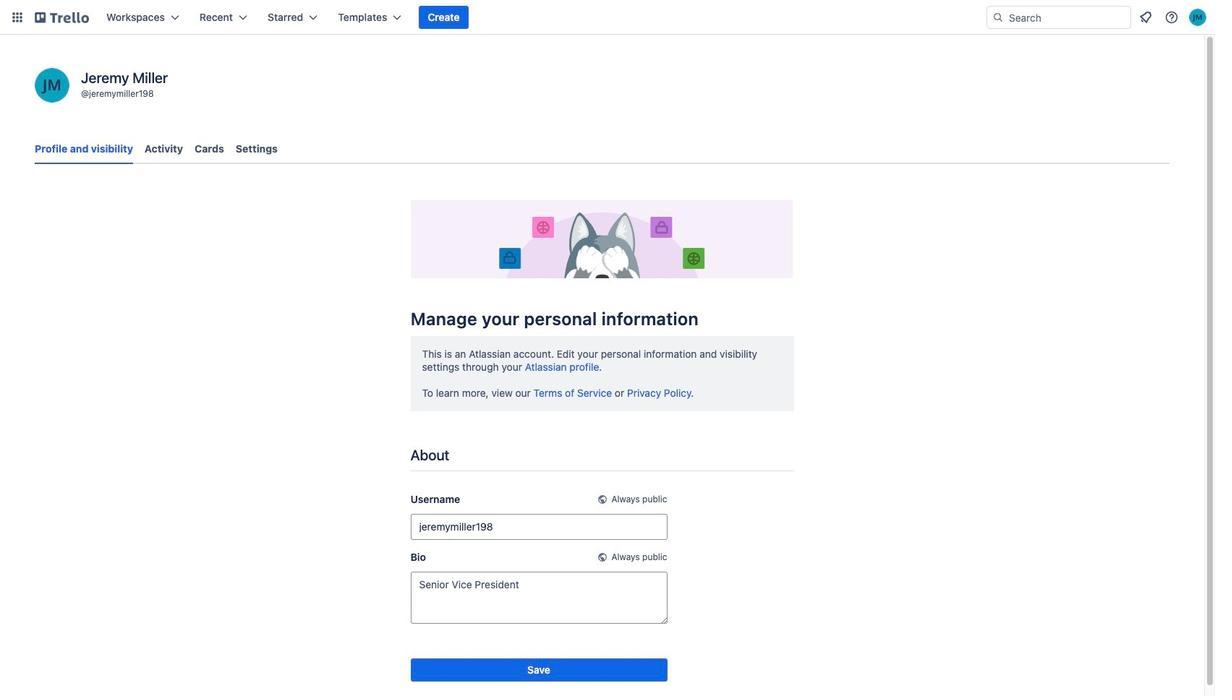 Task type: vqa. For each thing, say whether or not it's contained in the screenshot.
right Jeremy Miller (jeremymiller198) Icon
yes



Task type: describe. For each thing, give the bounding box(es) containing it.
0 notifications image
[[1137, 9, 1155, 26]]

back to home image
[[35, 6, 89, 29]]

open information menu image
[[1165, 10, 1179, 25]]



Task type: locate. For each thing, give the bounding box(es) containing it.
1 horizontal spatial jeremy miller (jeremymiller198) image
[[1189, 9, 1207, 26]]

1 vertical spatial jeremy miller (jeremymiller198) image
[[35, 68, 69, 103]]

0 vertical spatial jeremy miller (jeremymiller198) image
[[1189, 9, 1207, 26]]

jeremy miller (jeremymiller198) image inside primary element
[[1189, 9, 1207, 26]]

search image
[[993, 12, 1004, 23]]

Search field
[[1004, 7, 1131, 27]]

jeremy miller (jeremymiller198) image down back to home image
[[35, 68, 69, 103]]

jeremy miller (jeremymiller198) image right open information menu "image"
[[1189, 9, 1207, 26]]

0 horizontal spatial jeremy miller (jeremymiller198) image
[[35, 68, 69, 103]]

None text field
[[411, 514, 667, 540], [411, 572, 667, 624], [411, 514, 667, 540], [411, 572, 667, 624]]

primary element
[[0, 0, 1215, 35]]

jeremy miller (jeremymiller198) image
[[1189, 9, 1207, 26], [35, 68, 69, 103]]



